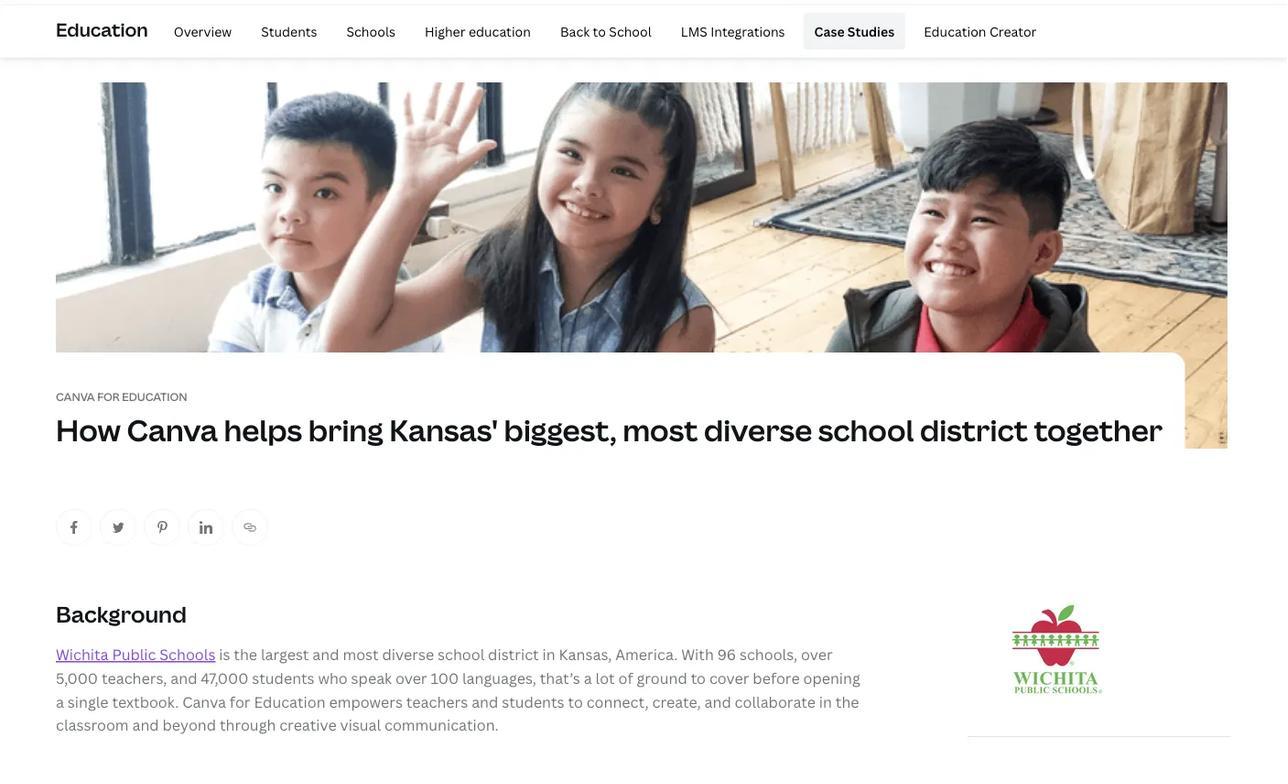 Task type: describe. For each thing, give the bounding box(es) containing it.
case studies
[[815, 22, 895, 40]]

schools inside 'link'
[[347, 22, 396, 40]]

largest
[[261, 645, 309, 665]]

96
[[718, 645, 736, 665]]

students link
[[250, 13, 328, 49]]

most inside "canva for education how canva helps bring kansas' biggest, most diverse school district together"
[[623, 410, 698, 450]]

integrations
[[711, 22, 785, 40]]

diverse inside "canva for education how canva helps bring kansas' biggest, most diverse school district together"
[[704, 410, 813, 450]]

canva inside "is the largest and most diverse school district in kansas, america. with 96 schools, over 5,000 teachers, and 47,000 students who speak over 100 languages, that's a lot of ground to cover before opening a single textbook. canva for education empowers teachers and students to connect, create, and collaborate in the classroom and beyond through creative visual communication."
[[182, 692, 226, 712]]

lms integrations
[[681, 22, 785, 40]]

teachers,
[[102, 668, 167, 688]]

0 horizontal spatial a
[[56, 692, 64, 712]]

education creator link
[[913, 13, 1048, 49]]

classroom
[[56, 715, 129, 735]]

and left 47,000
[[171, 668, 197, 688]]

languages,
[[463, 668, 537, 688]]

0 horizontal spatial schools
[[160, 645, 216, 665]]

overview
[[174, 22, 232, 40]]

beyond
[[163, 715, 216, 735]]

5,000
[[56, 668, 98, 688]]

helps
[[224, 410, 302, 450]]

0 horizontal spatial the
[[234, 645, 257, 665]]

higher education link
[[414, 13, 542, 49]]

kansas,
[[559, 645, 612, 665]]

public
[[112, 645, 156, 665]]

studies
[[848, 22, 895, 40]]

0 vertical spatial a
[[584, 668, 592, 688]]

education inside "canva for education how canva helps bring kansas' biggest, most diverse school district together"
[[122, 389, 187, 404]]

1 horizontal spatial over
[[801, 645, 833, 665]]

diverse inside "is the largest and most diverse school district in kansas, america. with 96 schools, over 5,000 teachers, and 47,000 students who speak over 100 languages, that's a lot of ground to cover before opening a single textbook. canva for education empowers teachers and students to connect, create, and collaborate in the classroom and beyond through creative visual communication."
[[382, 645, 434, 665]]

overview link
[[163, 13, 243, 49]]

and up "who"
[[313, 645, 339, 665]]

higher
[[425, 22, 466, 40]]

is
[[219, 645, 230, 665]]

2 vertical spatial to
[[568, 692, 583, 712]]

that's
[[540, 668, 581, 688]]

bring
[[308, 410, 383, 450]]

back
[[560, 22, 590, 40]]

0 horizontal spatial over
[[396, 668, 427, 688]]

who
[[318, 668, 348, 688]]

canva for education how canva helps bring kansas' biggest, most diverse school district together
[[56, 389, 1163, 450]]

0 vertical spatial canva
[[56, 389, 95, 404]]

back to school
[[560, 22, 652, 40]]

textbook.
[[112, 692, 179, 712]]

for inside "canva for education how canva helps bring kansas' biggest, most diverse school district together"
[[97, 389, 120, 404]]



Task type: locate. For each thing, give the bounding box(es) containing it.
how
[[56, 410, 121, 450]]

1 vertical spatial a
[[56, 692, 64, 712]]

1 vertical spatial in
[[820, 692, 833, 712]]

1 vertical spatial students
[[502, 692, 565, 712]]

most
[[623, 410, 698, 450], [343, 645, 379, 665]]

district inside "is the largest and most diverse school district in kansas, america. with 96 schools, over 5,000 teachers, and 47,000 students who speak over 100 languages, that's a lot of ground to cover before opening a single textbook. canva for education empowers teachers and students to connect, create, and collaborate in the classroom and beyond through creative visual communication."
[[488, 645, 539, 665]]

lms
[[681, 22, 708, 40]]

the right is
[[234, 645, 257, 665]]

schools link
[[336, 13, 407, 49]]

students
[[252, 668, 315, 688], [502, 692, 565, 712]]

wichita public schools
[[56, 645, 216, 665]]

and down cover
[[705, 692, 732, 712]]

2 horizontal spatial to
[[691, 668, 706, 688]]

0 vertical spatial in
[[543, 645, 556, 665]]

back to school link
[[549, 13, 663, 49]]

together
[[1034, 410, 1163, 450]]

students
[[261, 22, 317, 40]]

1 vertical spatial school
[[438, 645, 485, 665]]

education
[[469, 22, 531, 40]]

2 vertical spatial canva
[[182, 692, 226, 712]]

opening
[[804, 668, 861, 688]]

1 vertical spatial district
[[488, 645, 539, 665]]

0 horizontal spatial for
[[97, 389, 120, 404]]

school inside "canva for education how canva helps bring kansas' biggest, most diverse school district together"
[[819, 410, 914, 450]]

background
[[56, 599, 187, 629]]

0 vertical spatial diverse
[[704, 410, 813, 450]]

before
[[753, 668, 800, 688]]

schools
[[347, 22, 396, 40], [160, 645, 216, 665]]

the down opening
[[836, 692, 860, 712]]

canva
[[56, 389, 95, 404], [127, 410, 218, 450], [182, 692, 226, 712]]

1 horizontal spatial most
[[623, 410, 698, 450]]

1 vertical spatial diverse
[[382, 645, 434, 665]]

speak
[[351, 668, 392, 688]]

1 vertical spatial for
[[230, 692, 251, 712]]

a left single
[[56, 692, 64, 712]]

collaborate
[[735, 692, 816, 712]]

1 horizontal spatial diverse
[[704, 410, 813, 450]]

1 vertical spatial over
[[396, 668, 427, 688]]

100
[[431, 668, 459, 688]]

of
[[619, 668, 633, 688]]

0 vertical spatial over
[[801, 645, 833, 665]]

0 vertical spatial to
[[593, 22, 606, 40]]

0 horizontal spatial most
[[343, 645, 379, 665]]

for up through
[[230, 692, 251, 712]]

school inside "is the largest and most diverse school district in kansas, america. with 96 schools, over 5,000 teachers, and 47,000 students who speak over 100 languages, that's a lot of ground to cover before opening a single textbook. canva for education empowers teachers and students to connect, create, and collaborate in the classroom and beyond through creative visual communication."
[[438, 645, 485, 665]]

to right back
[[593, 22, 606, 40]]

1 horizontal spatial the
[[836, 692, 860, 712]]

kansas'
[[389, 410, 498, 450]]

single
[[68, 692, 109, 712]]

1 horizontal spatial students
[[502, 692, 565, 712]]

for up how
[[97, 389, 120, 404]]

creator
[[990, 22, 1037, 40]]

school
[[609, 22, 652, 40]]

1 horizontal spatial a
[[584, 668, 592, 688]]

education
[[56, 16, 148, 41], [924, 22, 987, 40], [122, 389, 187, 404], [254, 692, 326, 712]]

0 vertical spatial for
[[97, 389, 120, 404]]

a
[[584, 668, 592, 688], [56, 692, 64, 712]]

to
[[593, 22, 606, 40], [691, 668, 706, 688], [568, 692, 583, 712]]

ground
[[637, 668, 688, 688]]

visual
[[340, 715, 381, 735]]

education inside "is the largest and most diverse school district in kansas, america. with 96 schools, over 5,000 teachers, and 47,000 students who speak over 100 languages, that's a lot of ground to cover before opening a single textbook. canva for education empowers teachers and students to connect, create, and collaborate in the classroom and beyond through creative visual communication."
[[254, 692, 326, 712]]

lot
[[596, 668, 615, 688]]

0 horizontal spatial diverse
[[382, 645, 434, 665]]

empowers
[[329, 692, 403, 712]]

0 horizontal spatial district
[[488, 645, 539, 665]]

1 horizontal spatial for
[[230, 692, 251, 712]]

1 vertical spatial canva
[[127, 410, 218, 450]]

students down largest
[[252, 668, 315, 688]]

and down languages, on the bottom left
[[472, 692, 499, 712]]

case studies link
[[804, 13, 906, 49]]

schools left is
[[160, 645, 216, 665]]

connect,
[[587, 692, 649, 712]]

0 vertical spatial students
[[252, 668, 315, 688]]

in
[[543, 645, 556, 665], [820, 692, 833, 712]]

canva right how
[[127, 410, 218, 450]]

over left 100
[[396, 668, 427, 688]]

0 horizontal spatial in
[[543, 645, 556, 665]]

0 vertical spatial most
[[623, 410, 698, 450]]

and down textbook.
[[132, 715, 159, 735]]

creative
[[280, 715, 337, 735]]

1 vertical spatial the
[[836, 692, 860, 712]]

for inside "is the largest and most diverse school district in kansas, america. with 96 schools, over 5,000 teachers, and 47,000 students who speak over 100 languages, that's a lot of ground to cover before opening a single textbook. canva for education empowers teachers and students to connect, create, and collaborate in the classroom and beyond through creative visual communication."
[[230, 692, 251, 712]]

0 horizontal spatial students
[[252, 668, 315, 688]]

the
[[234, 645, 257, 665], [836, 692, 860, 712]]

1 horizontal spatial district
[[920, 410, 1028, 450]]

district
[[920, 410, 1028, 450], [488, 645, 539, 665]]

most inside "is the largest and most diverse school district in kansas, america. with 96 schools, over 5,000 teachers, and 47,000 students who speak over 100 languages, that's a lot of ground to cover before opening a single textbook. canva for education empowers teachers and students to connect, create, and collaborate in the classroom and beyond through creative visual communication."
[[343, 645, 379, 665]]

1 horizontal spatial school
[[819, 410, 914, 450]]

canva up beyond in the left bottom of the page
[[182, 692, 226, 712]]

lms integrations link
[[670, 13, 796, 49]]

over
[[801, 645, 833, 665], [396, 668, 427, 688]]

1 vertical spatial most
[[343, 645, 379, 665]]

0 vertical spatial schools
[[347, 22, 396, 40]]

to inside menu bar
[[593, 22, 606, 40]]

1 vertical spatial schools
[[160, 645, 216, 665]]

1 horizontal spatial in
[[820, 692, 833, 712]]

menu bar containing overview
[[155, 13, 1048, 49]]

students down that's
[[502, 692, 565, 712]]

district inside "canva for education how canva helps bring kansas' biggest, most diverse school district together"
[[920, 410, 1028, 450]]

schools left higher
[[347, 22, 396, 40]]

1 horizontal spatial to
[[593, 22, 606, 40]]

a left the lot
[[584, 668, 592, 688]]

0 vertical spatial the
[[234, 645, 257, 665]]

to down with
[[691, 668, 706, 688]]

menu bar
[[155, 13, 1048, 49]]

with
[[682, 645, 714, 665]]

create,
[[653, 692, 701, 712]]

0 horizontal spatial to
[[568, 692, 583, 712]]

1 vertical spatial to
[[691, 668, 706, 688]]

case
[[815, 22, 845, 40]]

0 vertical spatial district
[[920, 410, 1028, 450]]

1 horizontal spatial schools
[[347, 22, 396, 40]]

to down that's
[[568, 692, 583, 712]]

education creator
[[924, 22, 1037, 40]]

47,000
[[201, 668, 249, 688]]

through
[[220, 715, 276, 735]]

america.
[[616, 645, 678, 665]]

school
[[819, 410, 914, 450], [438, 645, 485, 665]]

0 vertical spatial school
[[819, 410, 914, 450]]

biggest,
[[504, 410, 617, 450]]

schools,
[[740, 645, 798, 665]]

teachers
[[406, 692, 468, 712]]

wichita public schools link
[[56, 645, 216, 665]]

canva up how
[[56, 389, 95, 404]]

and
[[313, 645, 339, 665], [171, 668, 197, 688], [472, 692, 499, 712], [705, 692, 732, 712], [132, 715, 159, 735]]

over up opening
[[801, 645, 833, 665]]

in up that's
[[543, 645, 556, 665]]

for
[[97, 389, 120, 404], [230, 692, 251, 712]]

diverse
[[704, 410, 813, 450], [382, 645, 434, 665]]

communication.
[[385, 715, 499, 735]]

higher education
[[425, 22, 531, 40]]

wichita
[[56, 645, 109, 665]]

cover
[[710, 668, 750, 688]]

is the largest and most diverse school district in kansas, america. with 96 schools, over 5,000 teachers, and 47,000 students who speak over 100 languages, that's a lot of ground to cover before opening a single textbook. canva for education empowers teachers and students to connect, create, and collaborate in the classroom and beyond through creative visual communication.
[[56, 645, 861, 735]]

0 horizontal spatial school
[[438, 645, 485, 665]]

in down opening
[[820, 692, 833, 712]]



Task type: vqa. For each thing, say whether or not it's contained in the screenshot.
and
yes



